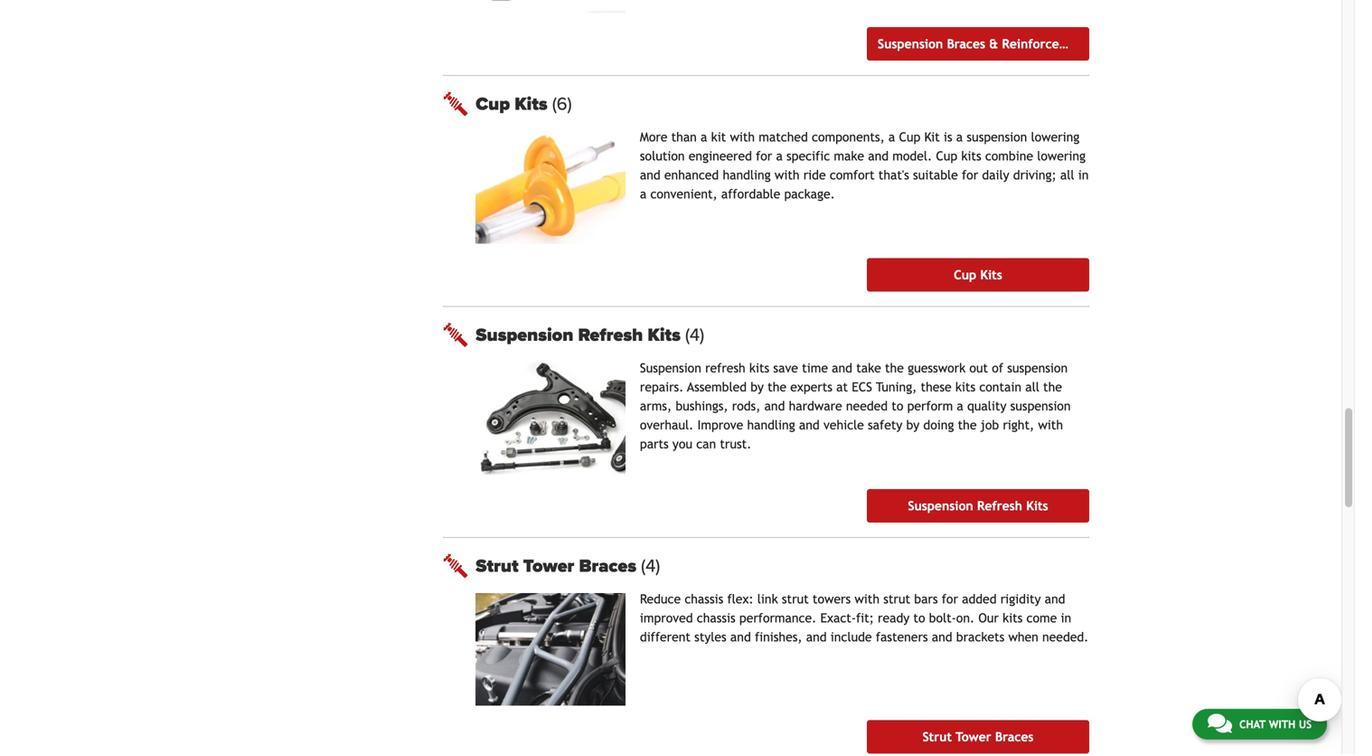 Task type: locate. For each thing, give the bounding box(es) containing it.
1 vertical spatial chassis
[[697, 611, 736, 625]]

with up fit;
[[855, 592, 880, 606]]

0 vertical spatial suspension refresh kits
[[476, 324, 685, 346]]

by up rods,
[[751, 380, 764, 394]]

0 vertical spatial to
[[892, 399, 904, 413]]

for up bolt-
[[942, 592, 958, 606]]

trust.
[[720, 437, 752, 451]]

1 horizontal spatial to
[[914, 611, 926, 625]]

that's
[[879, 168, 910, 182]]

include
[[831, 630, 872, 644]]

combine
[[986, 149, 1034, 163]]

0 vertical spatial cup kits link
[[476, 93, 1090, 115]]

2 horizontal spatial braces
[[996, 730, 1034, 744]]

suspension braces & reinforcement parts link
[[867, 27, 1123, 61]]

strut for the bottom strut tower braces link
[[923, 730, 952, 744]]

right,
[[1003, 418, 1035, 432]]

suitable
[[913, 168, 958, 182]]

job
[[981, 418, 999, 432]]

suspension refresh kits link
[[476, 324, 1090, 346], [867, 489, 1090, 523]]

improved
[[640, 611, 693, 625]]

suspension right of
[[1008, 361, 1068, 375]]

parts
[[640, 437, 669, 451]]

0 horizontal spatial cup kits
[[476, 93, 552, 115]]

1 vertical spatial braces
[[579, 555, 637, 577]]

1 vertical spatial all
[[1026, 380, 1040, 394]]

0 horizontal spatial all
[[1026, 380, 1040, 394]]

suspension refresh kits down job at the bottom
[[908, 499, 1049, 513]]

suspension refresh kits up suspension refresh kits thumbnail image
[[476, 324, 685, 346]]

0 vertical spatial lowering
[[1031, 130, 1080, 144]]

a right is
[[957, 130, 963, 144]]

2 horizontal spatial for
[[962, 168, 979, 182]]

strut tower braces for the bottom strut tower braces link
[[923, 730, 1034, 744]]

kits inside suspension refresh kits link
[[1027, 499, 1049, 513]]

kits
[[515, 93, 548, 115], [981, 268, 1003, 282], [648, 324, 681, 346], [1027, 499, 1049, 513]]

strut up ready
[[884, 592, 911, 606]]

tower for the bottom strut tower braces link
[[956, 730, 992, 744]]

1 horizontal spatial cup kits
[[954, 268, 1003, 282]]

0 horizontal spatial in
[[1061, 611, 1072, 625]]

in up needed.
[[1061, 611, 1072, 625]]

to inside the reduce chassis flex: link strut towers with strut bars for added rigidity and improved chassis performance. exact-fit; ready to bolt-on. our kits come in different styles and finishes, and include fasteners and brackets when needed.
[[914, 611, 926, 625]]

1 strut from the left
[[782, 592, 809, 606]]

1 horizontal spatial strut
[[923, 730, 952, 744]]

0 vertical spatial strut tower braces
[[476, 555, 641, 577]]

&
[[990, 37, 998, 51]]

1 vertical spatial cup kits
[[954, 268, 1003, 282]]

1 horizontal spatial suspension refresh kits
[[908, 499, 1049, 513]]

all inside suspension refresh kits save time and take the guesswork out of suspension repairs. assembled by the experts at ecs tuning, these kits contain all the arms, bushings, rods, and hardware needed to perform a quality suspension overhaul. improve handling and vehicle safety by doing the job right, with parts you can trust.
[[1026, 380, 1040, 394]]

1 horizontal spatial refresh
[[977, 499, 1023, 513]]

convenient,
[[651, 187, 718, 201]]

suspension refresh kits
[[476, 324, 685, 346], [908, 499, 1049, 513]]

kits down rigidity
[[1003, 611, 1023, 625]]

0 horizontal spatial for
[[756, 149, 772, 163]]

and right styles on the right bottom of the page
[[731, 630, 751, 644]]

the
[[885, 361, 904, 375], [768, 380, 787, 394], [1044, 380, 1062, 394], [958, 418, 977, 432]]

1 vertical spatial by
[[907, 418, 920, 432]]

0 vertical spatial in
[[1079, 168, 1089, 182]]

0 vertical spatial all
[[1061, 168, 1075, 182]]

0 horizontal spatial tower
[[523, 555, 575, 577]]

1 vertical spatial suspension
[[1008, 361, 1068, 375]]

0 vertical spatial suspension
[[967, 130, 1028, 144]]

kit
[[711, 130, 726, 144]]

model.
[[893, 149, 932, 163]]

a left the kit
[[701, 130, 708, 144]]

all right the contain
[[1026, 380, 1040, 394]]

suspension left &
[[878, 37, 943, 51]]

daily
[[982, 168, 1010, 182]]

a left the quality
[[957, 399, 964, 413]]

comments image
[[1208, 713, 1232, 734]]

1 vertical spatial suspension refresh kits
[[908, 499, 1049, 513]]

chat
[[1240, 718, 1266, 731]]

with inside the reduce chassis flex: link strut towers with strut bars for added rigidity and improved chassis performance. exact-fit; ready to bolt-on. our kits come in different styles and finishes, and include fasteners and brackets when needed.
[[855, 592, 880, 606]]

with right the kit
[[730, 130, 755, 144]]

chassis left flex:
[[685, 592, 724, 606]]

2 vertical spatial for
[[942, 592, 958, 606]]

0 vertical spatial chassis
[[685, 592, 724, 606]]

refresh for suspension refresh kits link to the top
[[578, 324, 643, 346]]

1 vertical spatial refresh
[[977, 499, 1023, 513]]

tower
[[523, 555, 575, 577], [956, 730, 992, 744]]

suspension refresh kits link down job at the bottom
[[867, 489, 1090, 523]]

suspension
[[967, 130, 1028, 144], [1008, 361, 1068, 375], [1011, 399, 1071, 413]]

0 vertical spatial by
[[751, 380, 764, 394]]

and down solution
[[640, 168, 661, 182]]

lowering
[[1031, 130, 1080, 144], [1037, 149, 1086, 163]]

strut tower braces link
[[476, 555, 1090, 577], [867, 720, 1090, 754]]

than
[[672, 130, 697, 144]]

cup kits link
[[476, 93, 1090, 115], [867, 258, 1090, 292]]

on.
[[957, 611, 975, 625]]

0 horizontal spatial suspension refresh kits
[[476, 324, 685, 346]]

0 vertical spatial handling
[[723, 168, 771, 182]]

by
[[751, 380, 764, 394], [907, 418, 920, 432]]

1 vertical spatial strut tower braces link
[[867, 720, 1090, 754]]

0 vertical spatial tower
[[523, 555, 575, 577]]

a inside suspension refresh kits save time and take the guesswork out of suspension repairs. assembled by the experts at ecs tuning, these kits contain all the arms, bushings, rods, and hardware needed to perform a quality suspension overhaul. improve handling and vehicle safety by doing the job right, with parts you can trust.
[[957, 399, 964, 413]]

2 vertical spatial braces
[[996, 730, 1034, 744]]

ride
[[804, 168, 826, 182]]

improve
[[698, 418, 744, 432]]

suspension up right,
[[1011, 399, 1071, 413]]

1 horizontal spatial strut
[[884, 592, 911, 606]]

suspension refresh kits link up save
[[476, 324, 1090, 346]]

1 vertical spatial in
[[1061, 611, 1072, 625]]

suspension up the combine
[[967, 130, 1028, 144]]

0 horizontal spatial refresh
[[578, 324, 643, 346]]

1 vertical spatial to
[[914, 611, 926, 625]]

needed.
[[1043, 630, 1089, 644]]

handling
[[723, 168, 771, 182], [747, 418, 796, 432]]

and
[[868, 149, 889, 163], [640, 168, 661, 182], [832, 361, 853, 375], [765, 399, 785, 413], [799, 418, 820, 432], [1045, 592, 1066, 606], [731, 630, 751, 644], [806, 630, 827, 644], [932, 630, 953, 644]]

0 horizontal spatial strut
[[782, 592, 809, 606]]

1 vertical spatial for
[[962, 168, 979, 182]]

exact-
[[821, 611, 856, 625]]

kits left the combine
[[962, 149, 982, 163]]

1 vertical spatial strut tower braces
[[923, 730, 1034, 744]]

0 horizontal spatial by
[[751, 380, 764, 394]]

1 horizontal spatial all
[[1061, 168, 1075, 182]]

chassis
[[685, 592, 724, 606], [697, 611, 736, 625]]

needed
[[846, 399, 888, 413]]

suspension braces & reinforcement parts
[[878, 37, 1123, 51]]

more than a kit with matched components, a cup kit is a suspension lowering solution engineered for a specific make and model. cup kits combine lowering and enhanced handling with ride comfort that's suitable for daily driving; all in a convenient, affordable package.
[[640, 130, 1089, 201]]

experts
[[791, 380, 833, 394]]

to down bars
[[914, 611, 926, 625]]

braces for the topmost strut tower braces link
[[579, 555, 637, 577]]

chat with us link
[[1193, 709, 1328, 740]]

0 vertical spatial refresh
[[578, 324, 643, 346]]

components,
[[812, 130, 885, 144]]

for down matched
[[756, 149, 772, 163]]

0 horizontal spatial to
[[892, 399, 904, 413]]

with left us
[[1269, 718, 1296, 731]]

in right driving;
[[1079, 168, 1089, 182]]

1 horizontal spatial tower
[[956, 730, 992, 744]]

suspension up suspension refresh kits thumbnail image
[[476, 324, 574, 346]]

0 vertical spatial for
[[756, 149, 772, 163]]

braces for the bottom strut tower braces link
[[996, 730, 1034, 744]]

arms,
[[640, 399, 672, 413]]

strut tower braces
[[476, 555, 641, 577], [923, 730, 1034, 744]]

1 vertical spatial tower
[[956, 730, 992, 744]]

suspension
[[878, 37, 943, 51], [476, 324, 574, 346], [640, 361, 702, 375], [908, 499, 974, 513]]

1 vertical spatial handling
[[747, 418, 796, 432]]

2 strut from the left
[[884, 592, 911, 606]]

0 horizontal spatial braces
[[579, 555, 637, 577]]

towers
[[813, 592, 851, 606]]

the right the contain
[[1044, 380, 1062, 394]]

handling down rods,
[[747, 418, 796, 432]]

ecs
[[852, 380, 873, 394]]

strut
[[782, 592, 809, 606], [884, 592, 911, 606]]

all
[[1061, 168, 1075, 182], [1026, 380, 1040, 394]]

0 vertical spatial cup kits
[[476, 93, 552, 115]]

suspension inside suspension braces & reinforcement parts link
[[878, 37, 943, 51]]

by down perform
[[907, 418, 920, 432]]

chassis up styles on the right bottom of the page
[[697, 611, 736, 625]]

with left the ride
[[775, 168, 800, 182]]

1 horizontal spatial braces
[[947, 37, 986, 51]]

and up at
[[832, 361, 853, 375]]

for left the daily
[[962, 168, 979, 182]]

for
[[756, 149, 772, 163], [962, 168, 979, 182], [942, 592, 958, 606]]

1 horizontal spatial strut tower braces
[[923, 730, 1034, 744]]

parts
[[1094, 37, 1123, 51]]

braces
[[947, 37, 986, 51], [579, 555, 637, 577], [996, 730, 1034, 744]]

handling up affordable
[[723, 168, 771, 182]]

engineered
[[689, 149, 752, 163]]

refresh
[[578, 324, 643, 346], [977, 499, 1023, 513]]

ready
[[878, 611, 910, 625]]

time
[[802, 361, 828, 375]]

all right driving;
[[1061, 168, 1075, 182]]

suspension up repairs.
[[640, 361, 702, 375]]

quality
[[968, 399, 1007, 413]]

chat with us
[[1240, 718, 1312, 731]]

refresh down job at the bottom
[[977, 499, 1023, 513]]

1 horizontal spatial in
[[1079, 168, 1089, 182]]

0 horizontal spatial strut
[[476, 555, 519, 577]]

to down tuning,
[[892, 399, 904, 413]]

cup
[[476, 93, 510, 115], [899, 130, 921, 144], [936, 149, 958, 163], [954, 268, 977, 282]]

1 horizontal spatial for
[[942, 592, 958, 606]]

comfort
[[830, 168, 875, 182]]

safety
[[868, 418, 903, 432]]

suspension braces & reinforcement parts thumbnail image image
[[476, 0, 626, 13]]

save
[[774, 361, 798, 375]]

refresh up repairs.
[[578, 324, 643, 346]]

suspension inside more than a kit with matched components, a cup kit is a suspension lowering solution engineered for a specific make and model. cup kits combine lowering and enhanced handling with ride comfort that's suitable for daily driving; all in a convenient, affordable package.
[[967, 130, 1028, 144]]

1 vertical spatial strut
[[923, 730, 952, 744]]

with right right,
[[1038, 418, 1063, 432]]

with
[[730, 130, 755, 144], [775, 168, 800, 182], [1038, 418, 1063, 432], [855, 592, 880, 606], [1269, 718, 1296, 731]]

cup kits
[[476, 93, 552, 115], [954, 268, 1003, 282]]

overhaul.
[[640, 418, 694, 432]]

strut up the performance.
[[782, 592, 809, 606]]

0 horizontal spatial strut tower braces
[[476, 555, 641, 577]]

0 vertical spatial strut
[[476, 555, 519, 577]]



Task type: vqa. For each thing, say whether or not it's contained in the screenshot.
tuning in the the ECS Tuning is not affiliated with any automobile manufacturers. Manufacturer names and/or part numbers are used only for identification purposes.
no



Task type: describe. For each thing, give the bounding box(es) containing it.
fit;
[[856, 611, 874, 625]]

take
[[857, 361, 882, 375]]

enhanced
[[665, 168, 719, 182]]

hardware
[[789, 399, 843, 413]]

and down "hardware"
[[799, 418, 820, 432]]

of
[[992, 361, 1004, 375]]

strut tower braces thumbnail image image
[[476, 593, 626, 706]]

the left job at the bottom
[[958, 418, 977, 432]]

contain
[[980, 380, 1022, 394]]

reduce
[[640, 592, 681, 606]]

finishes,
[[755, 630, 803, 644]]

package.
[[784, 187, 835, 201]]

and up that's
[[868, 149, 889, 163]]

1 vertical spatial lowering
[[1037, 149, 1086, 163]]

handling inside more than a kit with matched components, a cup kit is a suspension lowering solution engineered for a specific make and model. cup kits combine lowering and enhanced handling with ride comfort that's suitable for daily driving; all in a convenient, affordable package.
[[723, 168, 771, 182]]

is
[[944, 130, 953, 144]]

come
[[1027, 611, 1057, 625]]

and down exact-
[[806, 630, 827, 644]]

suspension refresh kits for suspension refresh kits link to the bottom
[[908, 499, 1049, 513]]

and down bolt-
[[932, 630, 953, 644]]

to inside suspension refresh kits save time and take the guesswork out of suspension repairs. assembled by the experts at ecs tuning, these kits contain all the arms, bushings, rods, and hardware needed to perform a quality suspension overhaul. improve handling and vehicle safety by doing the job right, with parts you can trust.
[[892, 399, 904, 413]]

kits inside the reduce chassis flex: link strut towers with strut bars for added rigidity and improved chassis performance. exact-fit; ready to bolt-on. our kits come in different styles and finishes, and include fasteners and brackets when needed.
[[1003, 611, 1023, 625]]

different
[[640, 630, 691, 644]]

styles
[[695, 630, 727, 644]]

bushings,
[[676, 399, 728, 413]]

for inside the reduce chassis flex: link strut towers with strut bars for added rigidity and improved chassis performance. exact-fit; ready to bolt-on. our kits come in different styles and finishes, and include fasteners and brackets when needed.
[[942, 592, 958, 606]]

suspension down doing
[[908, 499, 974, 513]]

and right rods,
[[765, 399, 785, 413]]

refresh for suspension refresh kits link to the bottom
[[977, 499, 1023, 513]]

matched
[[759, 130, 808, 144]]

tower for the topmost strut tower braces link
[[523, 555, 575, 577]]

more
[[640, 130, 668, 144]]

these
[[921, 380, 952, 394]]

handling inside suspension refresh kits save time and take the guesswork out of suspension repairs. assembled by the experts at ecs tuning, these kits contain all the arms, bushings, rods, and hardware needed to perform a quality suspension overhaul. improve handling and vehicle safety by doing the job right, with parts you can trust.
[[747, 418, 796, 432]]

with inside suspension refresh kits save time and take the guesswork out of suspension repairs. assembled by the experts at ecs tuning, these kits contain all the arms, bushings, rods, and hardware needed to perform a quality suspension overhaul. improve handling and vehicle safety by doing the job right, with parts you can trust.
[[1038, 418, 1063, 432]]

us
[[1299, 718, 1312, 731]]

doing
[[924, 418, 954, 432]]

repairs.
[[640, 380, 684, 394]]

out
[[970, 361, 988, 375]]

rigidity
[[1001, 592, 1041, 606]]

solution
[[640, 149, 685, 163]]

link
[[758, 592, 778, 606]]

suspension inside suspension refresh kits save time and take the guesswork out of suspension repairs. assembled by the experts at ecs tuning, these kits contain all the arms, bushings, rods, and hardware needed to perform a quality suspension overhaul. improve handling and vehicle safety by doing the job right, with parts you can trust.
[[640, 361, 702, 375]]

added
[[962, 592, 997, 606]]

at
[[837, 380, 848, 394]]

rods,
[[732, 399, 761, 413]]

2 vertical spatial suspension
[[1011, 399, 1071, 413]]

all inside more than a kit with matched components, a cup kit is a suspension lowering solution engineered for a specific make and model. cup kits combine lowering and enhanced handling with ride comfort that's suitable for daily driving; all in a convenient, affordable package.
[[1061, 168, 1075, 182]]

bars
[[915, 592, 938, 606]]

specific
[[787, 149, 830, 163]]

a up model.
[[889, 130, 896, 144]]

our
[[979, 611, 999, 625]]

driving;
[[1014, 168, 1057, 182]]

1 vertical spatial cup kits link
[[867, 258, 1090, 292]]

a down matched
[[776, 149, 783, 163]]

kits down the out
[[956, 380, 976, 394]]

tuning,
[[876, 380, 917, 394]]

fasteners
[[876, 630, 928, 644]]

reduce chassis flex: link strut towers with strut bars for added rigidity and improved chassis performance. exact-fit; ready to bolt-on. our kits come in different styles and finishes, and include fasteners and brackets when needed.
[[640, 592, 1089, 644]]

brackets
[[957, 630, 1005, 644]]

reinforcement
[[1002, 37, 1090, 51]]

0 vertical spatial strut tower braces link
[[476, 555, 1090, 577]]

bolt-
[[929, 611, 957, 625]]

make
[[834, 149, 865, 163]]

1 horizontal spatial by
[[907, 418, 920, 432]]

can
[[697, 437, 716, 451]]

suspension refresh kits save time and take the guesswork out of suspension repairs. assembled by the experts at ecs tuning, these kits contain all the arms, bushings, rods, and hardware needed to perform a quality suspension overhaul. improve handling and vehicle safety by doing the job right, with parts you can trust.
[[640, 361, 1071, 451]]

kits left save
[[750, 361, 770, 375]]

in inside more than a kit with matched components, a cup kit is a suspension lowering solution engineered for a specific make and model. cup kits combine lowering and enhanced handling with ride comfort that's suitable for daily driving; all in a convenient, affordable package.
[[1079, 168, 1089, 182]]

guesswork
[[908, 361, 966, 375]]

a left convenient,
[[640, 187, 647, 201]]

suspension refresh kits for suspension refresh kits link to the top
[[476, 324, 685, 346]]

in inside the reduce chassis flex: link strut towers with strut bars for added rigidity and improved chassis performance. exact-fit; ready to bolt-on. our kits come in different styles and finishes, and include fasteners and brackets when needed.
[[1061, 611, 1072, 625]]

affordable
[[722, 187, 781, 201]]

the up tuning,
[[885, 361, 904, 375]]

refresh
[[705, 361, 746, 375]]

suspension refresh kits thumbnail image image
[[476, 362, 626, 475]]

and up come on the right
[[1045, 592, 1066, 606]]

you
[[673, 437, 693, 451]]

1 vertical spatial suspension refresh kits link
[[867, 489, 1090, 523]]

performance.
[[740, 611, 817, 625]]

cup kits thumbnail image image
[[476, 131, 626, 244]]

perform
[[908, 399, 953, 413]]

strut for the topmost strut tower braces link
[[476, 555, 519, 577]]

kit
[[925, 130, 940, 144]]

assembled
[[687, 380, 747, 394]]

the down save
[[768, 380, 787, 394]]

flex:
[[728, 592, 754, 606]]

when
[[1009, 630, 1039, 644]]

0 vertical spatial suspension refresh kits link
[[476, 324, 1090, 346]]

vehicle
[[824, 418, 864, 432]]

0 vertical spatial braces
[[947, 37, 986, 51]]

kits inside more than a kit with matched components, a cup kit is a suspension lowering solution engineered for a specific make and model. cup kits combine lowering and enhanced handling with ride comfort that's suitable for daily driving; all in a convenient, affordable package.
[[962, 149, 982, 163]]

strut tower braces for the topmost strut tower braces link
[[476, 555, 641, 577]]



